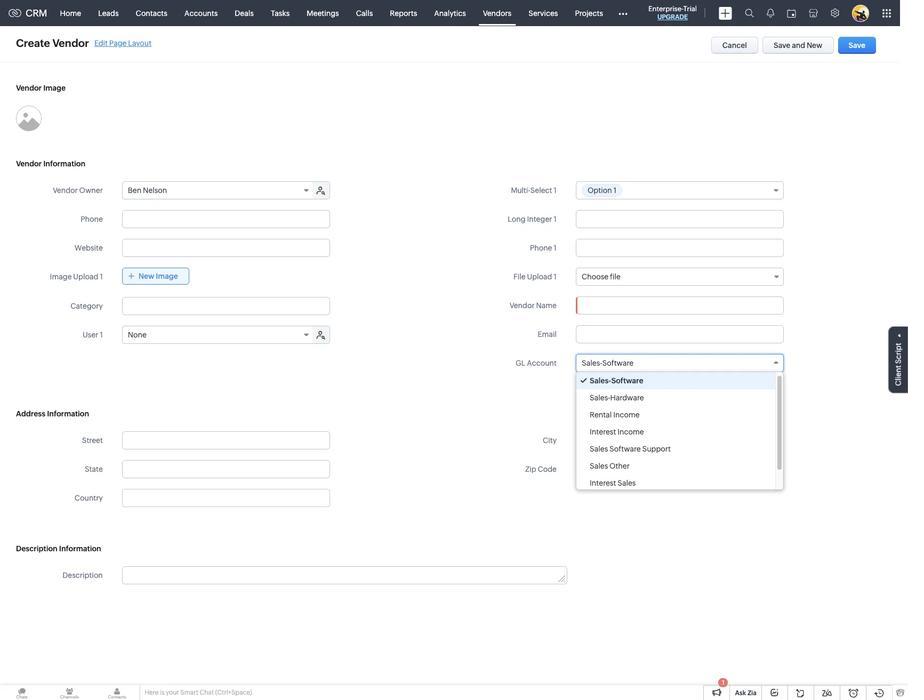 Task type: describe. For each thing, give the bounding box(es) containing it.
interest for interest income
[[590, 428, 616, 436]]

information for vendor owner
[[43, 160, 85, 168]]

enterprise-trial upgrade
[[649, 5, 697, 21]]

vendor name
[[510, 301, 557, 310]]

phone 1
[[530, 244, 557, 252]]

interest income
[[590, 428, 644, 436]]

integer
[[527, 215, 552, 224]]

edit
[[94, 39, 108, 47]]

contacts link
[[127, 0, 176, 26]]

name
[[536, 301, 557, 310]]

category
[[71, 302, 103, 311]]

sales-hardware
[[590, 394, 644, 402]]

and
[[792, 41, 806, 50]]

information for street
[[47, 410, 89, 418]]

sales inside "interest sales" option
[[618, 479, 636, 488]]

phone for phone
[[81, 215, 103, 224]]

long integer 1
[[508, 215, 557, 224]]

vendor down home link
[[52, 37, 89, 49]]

file
[[610, 273, 621, 281]]

sales for sales software support
[[590, 445, 608, 453]]

profile element
[[846, 0, 876, 26]]

contacts image
[[95, 686, 139, 701]]

leads
[[98, 9, 119, 17]]

deals
[[235, 9, 254, 17]]

multi-select 1
[[511, 186, 557, 195]]

client
[[895, 365, 903, 386]]

upgrade
[[658, 13, 688, 21]]

sales for sales other
[[590, 462, 608, 471]]

save for save
[[849, 41, 866, 50]]

ask zia
[[735, 690, 757, 697]]

search element
[[739, 0, 761, 26]]

vendor information
[[16, 160, 85, 168]]

meetings
[[307, 9, 339, 17]]

choose file
[[582, 273, 621, 281]]

vendor for vendor image
[[16, 84, 42, 92]]

here is your smart chat (ctrl+space)
[[145, 689, 252, 697]]

ask
[[735, 690, 747, 697]]

smart
[[181, 689, 198, 697]]

leads link
[[90, 0, 127, 26]]

rental
[[590, 411, 612, 419]]

is
[[160, 689, 165, 697]]

software for sales software support option
[[610, 445, 641, 453]]

ben
[[128, 186, 141, 195]]

projects link
[[567, 0, 612, 26]]

deals link
[[226, 0, 262, 26]]

calendar image
[[787, 9, 797, 17]]

services link
[[520, 0, 567, 26]]

country
[[75, 494, 103, 503]]

Sales-Software field
[[576, 354, 784, 372]]

long
[[508, 215, 526, 224]]

state
[[85, 465, 103, 474]]

reports link
[[382, 0, 426, 26]]

hardware
[[611, 394, 644, 402]]

user
[[83, 331, 98, 339]]

zip code
[[525, 465, 557, 474]]

gl account
[[516, 359, 557, 368]]

sales other option
[[577, 458, 776, 475]]

sales- for sales-software option
[[590, 377, 612, 385]]

accounts link
[[176, 0, 226, 26]]

zip
[[525, 465, 537, 474]]

phone for phone 1
[[530, 244, 552, 252]]

income for rental income
[[614, 411, 640, 419]]

description for description information
[[16, 545, 57, 553]]

sales-software inside option
[[590, 377, 644, 385]]

sales-software inside field
[[582, 359, 634, 368]]

home link
[[52, 0, 90, 26]]

calls link
[[348, 0, 382, 26]]

interest for interest sales
[[590, 479, 616, 488]]

2 vertical spatial information
[[59, 545, 101, 553]]

sales-software option
[[577, 372, 776, 389]]

edit page layout link
[[94, 39, 152, 47]]

meetings link
[[298, 0, 348, 26]]

signals image
[[767, 9, 775, 18]]

(ctrl+space)
[[215, 689, 252, 697]]

file
[[514, 273, 526, 281]]

sales software support
[[590, 445, 671, 453]]

channels image
[[48, 686, 91, 701]]

email
[[538, 330, 557, 339]]

cancel button
[[712, 37, 759, 54]]

ben nelson
[[128, 186, 167, 195]]

tasks link
[[262, 0, 298, 26]]

website
[[75, 244, 103, 252]]

interest sales option
[[577, 475, 776, 492]]

none
[[128, 331, 147, 339]]

Ben Nelson field
[[123, 182, 314, 199]]

0 horizontal spatial new
[[139, 272, 154, 281]]

interest income option
[[577, 424, 776, 441]]

support
[[643, 445, 671, 453]]

sales software support option
[[577, 441, 776, 458]]

your
[[166, 689, 179, 697]]



Task type: locate. For each thing, give the bounding box(es) containing it.
sales down other
[[618, 479, 636, 488]]

here
[[145, 689, 159, 697]]

2 vertical spatial sales-
[[590, 394, 611, 402]]

1 horizontal spatial upload
[[527, 273, 552, 281]]

None field
[[123, 490, 330, 507]]

sales left other
[[590, 462, 608, 471]]

home
[[60, 9, 81, 17]]

sales-software
[[582, 359, 634, 368], [590, 377, 644, 385]]

account
[[527, 359, 557, 368]]

0 vertical spatial sales
[[590, 445, 608, 453]]

list box containing sales-software
[[577, 372, 784, 492]]

save
[[774, 41, 791, 50], [849, 41, 866, 50]]

1 save from the left
[[774, 41, 791, 50]]

1 horizontal spatial phone
[[530, 244, 552, 252]]

phone
[[81, 215, 103, 224], [530, 244, 552, 252]]

1
[[554, 186, 557, 195], [554, 215, 557, 224], [554, 244, 557, 252], [100, 273, 103, 281], [554, 273, 557, 281], [100, 331, 103, 339], [722, 680, 725, 686]]

chat
[[200, 689, 214, 697]]

list box
[[577, 372, 784, 492]]

analytics link
[[426, 0, 475, 26]]

choose
[[582, 273, 609, 281]]

0 vertical spatial sales-
[[582, 359, 603, 368]]

1 vertical spatial information
[[47, 410, 89, 418]]

tasks
[[271, 9, 290, 17]]

0 horizontal spatial description
[[16, 545, 57, 553]]

information up street
[[47, 410, 89, 418]]

client script
[[895, 343, 903, 386]]

new image
[[139, 272, 178, 281]]

upload for image
[[73, 273, 98, 281]]

signals element
[[761, 0, 781, 26]]

create menu element
[[713, 0, 739, 26]]

image upload 1
[[50, 273, 103, 281]]

save left and
[[774, 41, 791, 50]]

Option 1 field
[[577, 182, 784, 199]]

create vendor edit page layout
[[16, 37, 152, 49]]

description for description
[[63, 571, 103, 580]]

zia
[[748, 690, 757, 697]]

address information
[[16, 410, 89, 418]]

vendor for vendor information
[[16, 160, 42, 168]]

0 horizontal spatial upload
[[73, 273, 98, 281]]

2 vertical spatial software
[[610, 445, 641, 453]]

interest down sales other
[[590, 479, 616, 488]]

calls
[[356, 9, 373, 17]]

upload right file
[[527, 273, 552, 281]]

2 interest from the top
[[590, 479, 616, 488]]

crm link
[[9, 7, 47, 19]]

description information
[[16, 545, 101, 553]]

rental income
[[590, 411, 640, 419]]

accounts
[[185, 9, 218, 17]]

1 vertical spatial software
[[612, 377, 644, 385]]

vendor owner
[[53, 186, 103, 195]]

crm
[[26, 7, 47, 19]]

sales- inside sales-hardware option
[[590, 394, 611, 402]]

vendor image
[[16, 84, 66, 92]]

save button
[[838, 37, 877, 54]]

upload down website
[[73, 273, 98, 281]]

0 vertical spatial new
[[807, 41, 823, 50]]

save and new button
[[763, 37, 834, 54]]

trial
[[684, 5, 697, 13]]

software up sales-hardware on the bottom
[[603, 359, 634, 368]]

software up other
[[610, 445, 641, 453]]

owner
[[79, 186, 103, 195]]

nelson
[[143, 186, 167, 195]]

1 horizontal spatial description
[[63, 571, 103, 580]]

1 vertical spatial new
[[139, 272, 154, 281]]

choose file button
[[576, 268, 784, 286]]

1 vertical spatial phone
[[530, 244, 552, 252]]

upload
[[73, 273, 98, 281], [527, 273, 552, 281]]

code
[[538, 465, 557, 474]]

0 horizontal spatial save
[[774, 41, 791, 50]]

contacts
[[136, 9, 167, 17]]

sales- for sales-hardware option at the right bottom
[[590, 394, 611, 402]]

software inside option
[[610, 445, 641, 453]]

description
[[16, 545, 57, 553], [63, 571, 103, 580]]

vendor left owner
[[53, 186, 78, 195]]

layout
[[128, 39, 152, 47]]

script
[[895, 343, 903, 364]]

street
[[82, 436, 103, 445]]

software for sales-software option
[[612, 377, 644, 385]]

None text field
[[576, 239, 784, 257], [576, 297, 784, 315], [122, 297, 330, 315], [122, 432, 330, 450], [122, 460, 330, 479], [123, 567, 567, 584], [576, 239, 784, 257], [576, 297, 784, 315], [122, 297, 330, 315], [122, 432, 330, 450], [122, 460, 330, 479], [123, 567, 567, 584]]

0 vertical spatial sales-software
[[582, 359, 634, 368]]

vendor for vendor name
[[510, 301, 535, 310]]

1 upload from the left
[[73, 273, 98, 281]]

image for vendor image
[[43, 84, 66, 92]]

new
[[807, 41, 823, 50], [139, 272, 154, 281]]

sales inside sales software support option
[[590, 445, 608, 453]]

0 vertical spatial software
[[603, 359, 634, 368]]

save down profile element
[[849, 41, 866, 50]]

1 vertical spatial sales-
[[590, 377, 612, 385]]

chats image
[[0, 686, 44, 701]]

income for interest income
[[618, 428, 644, 436]]

sales-hardware option
[[577, 389, 776, 407]]

0 vertical spatial interest
[[590, 428, 616, 436]]

upload for file
[[527, 273, 552, 281]]

cancel
[[723, 41, 747, 50]]

create menu image
[[719, 7, 733, 19]]

1 vertical spatial description
[[63, 571, 103, 580]]

Other Modules field
[[612, 5, 635, 22]]

create
[[16, 37, 50, 49]]

sales
[[590, 445, 608, 453], [590, 462, 608, 471], [618, 479, 636, 488]]

file upload 1
[[514, 273, 557, 281]]

income up sales software support
[[618, 428, 644, 436]]

option 1
[[588, 186, 617, 195]]

1 vertical spatial interest
[[590, 479, 616, 488]]

phone down owner
[[81, 215, 103, 224]]

1 vertical spatial sales
[[590, 462, 608, 471]]

reports
[[390, 9, 417, 17]]

save for save and new
[[774, 41, 791, 50]]

services
[[529, 9, 558, 17]]

0 vertical spatial income
[[614, 411, 640, 419]]

1 interest from the top
[[590, 428, 616, 436]]

vendor for vendor owner
[[53, 186, 78, 195]]

information
[[43, 160, 85, 168], [47, 410, 89, 418], [59, 545, 101, 553]]

user 1
[[83, 331, 103, 339]]

income down 'hardware' at right
[[614, 411, 640, 419]]

sales inside option
[[590, 462, 608, 471]]

save inside button
[[774, 41, 791, 50]]

software up 'hardware' at right
[[612, 377, 644, 385]]

None text field
[[624, 187, 770, 195], [122, 210, 330, 228], [576, 210, 784, 228], [122, 239, 330, 257], [576, 325, 784, 344], [576, 432, 784, 450], [576, 460, 784, 479], [123, 490, 330, 507], [624, 187, 770, 195], [122, 210, 330, 228], [576, 210, 784, 228], [122, 239, 330, 257], [576, 325, 784, 344], [576, 432, 784, 450], [576, 460, 784, 479], [123, 490, 330, 507]]

vendor left name
[[510, 301, 535, 310]]

interest sales
[[590, 479, 636, 488]]

interest down rental
[[590, 428, 616, 436]]

page
[[109, 39, 127, 47]]

information down country
[[59, 545, 101, 553]]

image image
[[16, 106, 42, 131]]

new inside button
[[807, 41, 823, 50]]

software inside option
[[612, 377, 644, 385]]

address
[[16, 410, 45, 418]]

sales- inside sales-software option
[[590, 377, 612, 385]]

vendor down the image
[[16, 160, 42, 168]]

enterprise-
[[649, 5, 684, 13]]

city
[[543, 436, 557, 445]]

sales up sales other
[[590, 445, 608, 453]]

select
[[531, 186, 552, 195]]

sales- inside sales-software field
[[582, 359, 603, 368]]

0 vertical spatial information
[[43, 160, 85, 168]]

sales-
[[582, 359, 603, 368], [590, 377, 612, 385], [590, 394, 611, 402]]

save and new
[[774, 41, 823, 50]]

1 horizontal spatial new
[[807, 41, 823, 50]]

0 vertical spatial phone
[[81, 215, 103, 224]]

1 vertical spatial income
[[618, 428, 644, 436]]

profile image
[[853, 5, 870, 22]]

rental income option
[[577, 407, 776, 424]]

search image
[[745, 9, 754, 18]]

image
[[43, 84, 66, 92], [156, 272, 178, 281], [50, 273, 72, 281]]

vendor up the image
[[16, 84, 42, 92]]

analytics
[[434, 9, 466, 17]]

multi-
[[511, 186, 531, 195]]

other
[[610, 462, 630, 471]]

1 vertical spatial sales-software
[[590, 377, 644, 385]]

2 upload from the left
[[527, 273, 552, 281]]

0 horizontal spatial phone
[[81, 215, 103, 224]]

software
[[603, 359, 634, 368], [612, 377, 644, 385], [610, 445, 641, 453]]

information up vendor owner
[[43, 160, 85, 168]]

0 vertical spatial description
[[16, 545, 57, 553]]

phone down integer
[[530, 244, 552, 252]]

1 horizontal spatial save
[[849, 41, 866, 50]]

vendors link
[[475, 0, 520, 26]]

gl
[[516, 359, 526, 368]]

image for new image
[[156, 272, 178, 281]]

software inside field
[[603, 359, 634, 368]]

2 save from the left
[[849, 41, 866, 50]]

sales other
[[590, 462, 630, 471]]

2 vertical spatial sales
[[618, 479, 636, 488]]

None field
[[123, 327, 314, 344]]

save inside button
[[849, 41, 866, 50]]



Task type: vqa. For each thing, say whether or not it's contained in the screenshot.
the Cancel
yes



